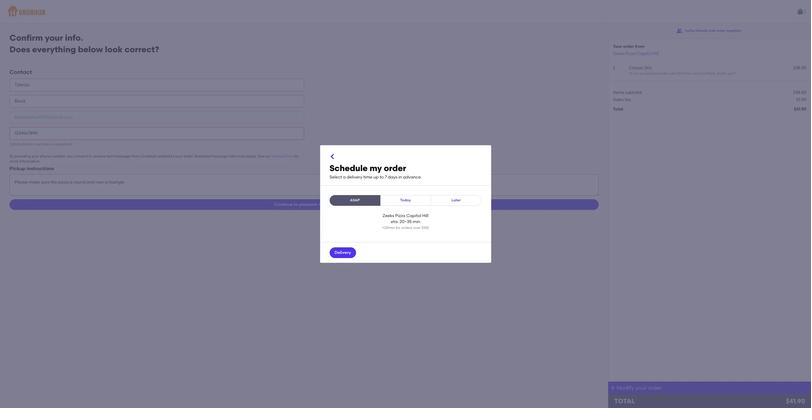 Task type: describe. For each thing, give the bounding box(es) containing it.
your order from zeeks pizza capitol hill
[[613, 44, 659, 56]]

valid
[[10, 142, 19, 147]]

invite
[[685, 29, 695, 33]]

providing
[[15, 154, 31, 158]]

receive
[[93, 154, 106, 158]]

pickup instructions
[[10, 166, 54, 171]]

your right the modify on the right bottom
[[636, 385, 647, 391]]

delivery
[[347, 175, 363, 180]]

for more information.
[[10, 154, 299, 164]]

see
[[258, 154, 264, 158]]

order inside the invite friends and order together button
[[717, 29, 726, 33]]

ranch
[[692, 71, 702, 76]]

information.
[[19, 159, 40, 164]]

items
[[613, 90, 625, 95]]

classic
[[630, 65, 644, 70]]

to inside schedule my order select a delivery time up to 7 days in advance.
[[380, 175, 384, 180]]

number
[[34, 142, 50, 147]]

$3.90
[[797, 97, 807, 102]]

over
[[413, 226, 421, 230]]

select
[[330, 175, 342, 180]]

$38.00 for $38.00 " can you please make sure that the ranch is there, thank you! "
[[794, 65, 807, 70]]

later button
[[431, 195, 482, 206]]

terms
[[271, 154, 282, 158]]

of
[[283, 154, 286, 158]]

people icon image
[[677, 28, 683, 34]]

zeeks inside your order from zeeks pizza capitol hill
[[613, 51, 625, 56]]

contact
[[10, 69, 32, 76]]

order right the modify on the right bottom
[[648, 385, 662, 391]]

to inside button
[[294, 202, 298, 207]]

schedule my order select a delivery time up to 7 days in advance.
[[330, 163, 422, 180]]

invite friends and order together button
[[677, 26, 742, 36]]

and
[[709, 29, 716, 33]]

later
[[452, 198, 461, 202]]

make
[[659, 71, 669, 76]]

standard
[[195, 154, 211, 158]]

our
[[265, 154, 271, 158]]

to left receive
[[89, 154, 92, 158]]

invite friends and order together
[[685, 29, 742, 33]]

number,
[[52, 154, 66, 158]]

confirm your info. does everything below look correct?
[[10, 33, 159, 54]]

is inside the '$38.00 " can you please make sure that the ranch is there, thank you! "'
[[703, 71, 706, 76]]

days
[[388, 175, 398, 180]]

apply.
[[246, 154, 257, 158]]

continue to payment method
[[274, 202, 334, 207]]

by
[[10, 154, 14, 158]]

continue
[[274, 202, 293, 207]]

0 vertical spatial $41.90
[[795, 107, 807, 112]]

your
[[613, 44, 622, 49]]

more
[[10, 159, 19, 164]]

below
[[78, 44, 103, 54]]

0 horizontal spatial from
[[132, 154, 140, 158]]

2 button
[[797, 6, 807, 17]]

correct?
[[125, 44, 159, 54]]

continue to payment method button
[[10, 199, 599, 210]]

$38.00 " can you please make sure that the ranch is there, thank you! "
[[630, 65, 807, 76]]

valid phone number is required
[[10, 142, 72, 147]]

capitol inside your order from zeeks pizza capitol hill
[[637, 51, 652, 56]]

use
[[287, 154, 293, 158]]

schedule
[[330, 163, 368, 173]]

1 vertical spatial 2
[[613, 65, 616, 70]]

pizza inside zeeks pizza capitol hill eta: 20–35 min +20min for orders over $150
[[395, 213, 406, 218]]

does
[[10, 44, 30, 54]]

Pickup instructions text field
[[10, 175, 599, 196]]

the
[[686, 71, 691, 76]]

valid phone number is required alert
[[10, 142, 72, 147]]

there,
[[706, 71, 717, 76]]

can
[[631, 71, 639, 76]]

delivery button
[[330, 248, 356, 258]]

sales tax
[[613, 97, 632, 102]]

your left order.
[[175, 154, 183, 158]]

info.
[[65, 33, 83, 43]]

hill inside zeeks pizza capitol hill eta: 20–35 min +20min for orders over $150
[[423, 213, 429, 218]]

zeeks pizza capitol hill link
[[613, 51, 659, 56]]

everything
[[32, 44, 76, 54]]

pizza inside your order from zeeks pizza capitol hill
[[626, 51, 636, 56]]

1 vertical spatial you
[[67, 154, 73, 158]]

a
[[343, 175, 346, 180]]

you!
[[728, 71, 735, 76]]

method
[[319, 202, 334, 207]]

20–35
[[400, 219, 412, 224]]

0 horizontal spatial phone
[[20, 142, 33, 147]]

related
[[158, 154, 170, 158]]

time
[[364, 175, 373, 180]]

from inside your order from zeeks pizza capitol hill
[[636, 44, 645, 49]]

text
[[107, 154, 113, 158]]

friends
[[696, 29, 708, 33]]

7
[[385, 175, 387, 180]]



Task type: vqa. For each thing, say whether or not it's contained in the screenshot.
Slow-braised beef short rib, kimchi, mushrooms, edamame, egg, wasabi mayo, green onion † on the bottom left of the page
no



Task type: locate. For each thing, give the bounding box(es) containing it.
delivery
[[335, 250, 351, 255]]

message
[[212, 154, 227, 158]]

0 vertical spatial total
[[613, 107, 624, 112]]

confirm
[[10, 33, 43, 43]]

classic stix
[[630, 65, 652, 70]]

zeeks inside zeeks pizza capitol hill eta: 20–35 min +20min for orders over $150
[[383, 213, 394, 218]]

items subtotal
[[613, 90, 642, 95]]

order inside schedule my order select a delivery time up to 7 days in advance.
[[384, 163, 406, 173]]

you left the consent
[[67, 154, 73, 158]]

0 horizontal spatial pizza
[[395, 213, 406, 218]]

order.
[[184, 154, 194, 158]]

pickup
[[10, 166, 26, 171]]

instructions
[[27, 166, 54, 171]]

0 vertical spatial zeeks
[[613, 51, 625, 56]]

may
[[238, 154, 246, 158]]

0 horizontal spatial hill
[[423, 213, 429, 218]]

you
[[639, 71, 646, 76], [67, 154, 73, 158]]

asap button
[[330, 195, 381, 206]]

zeeks up eta:
[[383, 213, 394, 218]]

" down classic on the top right
[[630, 71, 631, 76]]

0 horizontal spatial you
[[67, 154, 73, 158]]

modify
[[617, 385, 635, 391]]

0 vertical spatial phone
[[20, 142, 33, 147]]

1 vertical spatial total
[[615, 398, 635, 405]]

thank
[[717, 71, 727, 76]]

together
[[727, 29, 742, 33]]

modify your order
[[617, 385, 662, 391]]

1 $38.00 from the top
[[794, 65, 807, 70]]

1 horizontal spatial "
[[735, 71, 737, 76]]

order inside your order from zeeks pizza capitol hill
[[623, 44, 635, 49]]

is
[[703, 71, 706, 76], [51, 142, 54, 147]]

1 horizontal spatial capitol
[[637, 51, 652, 56]]

+20min
[[382, 226, 395, 230]]

total
[[613, 107, 624, 112], [615, 398, 635, 405]]

your
[[45, 33, 63, 43], [32, 154, 39, 158], [175, 154, 183, 158], [636, 385, 647, 391]]

today
[[400, 198, 411, 202]]

phone right 'valid'
[[20, 142, 33, 147]]

phone
[[20, 142, 33, 147], [40, 154, 51, 158]]

svg image
[[329, 153, 336, 160]]

0 horizontal spatial zeeks
[[383, 213, 394, 218]]

for down eta:
[[396, 226, 401, 230]]

that
[[678, 71, 685, 76]]

$41.90
[[795, 107, 807, 112], [787, 398, 806, 405]]

0 vertical spatial hill
[[653, 51, 659, 56]]

capitol up classic stix
[[637, 51, 652, 56]]

1 vertical spatial for
[[396, 226, 401, 230]]

" right thank
[[735, 71, 737, 76]]

hill
[[653, 51, 659, 56], [423, 213, 429, 218]]

payment
[[299, 202, 318, 207]]

for right use
[[294, 154, 299, 158]]

eta:
[[391, 219, 399, 224]]

your inside confirm your info. does everything below look correct?
[[45, 33, 63, 43]]

0 vertical spatial from
[[636, 44, 645, 49]]

hill up please
[[653, 51, 659, 56]]

hill up $150
[[423, 213, 429, 218]]

today button
[[380, 195, 431, 206]]

1 vertical spatial from
[[132, 154, 140, 158]]

is left the there,
[[703, 71, 706, 76]]

my
[[370, 163, 382, 173]]

total down the modify on the right bottom
[[615, 398, 635, 405]]

you down classic stix
[[639, 71, 646, 76]]

you inside the '$38.00 " can you please make sure that the ranch is there, thank you! "'
[[639, 71, 646, 76]]

for inside zeeks pizza capitol hill eta: 20–35 min +20min for orders over $150
[[396, 226, 401, 230]]

by providing your phone number, you consent to receive text messages from grubhub related to your order. standard message rates may apply. see our terms of use
[[10, 154, 293, 158]]

1 horizontal spatial hill
[[653, 51, 659, 56]]

order
[[717, 29, 726, 33], [623, 44, 635, 49], [384, 163, 406, 173], [648, 385, 662, 391]]

Phone telephone field
[[10, 127, 304, 140]]

0 vertical spatial pizza
[[626, 51, 636, 56]]

1 vertical spatial capitol
[[407, 213, 422, 218]]

your up information.
[[32, 154, 39, 158]]

1 horizontal spatial phone
[[40, 154, 51, 158]]

First name text field
[[10, 79, 304, 91]]

is right number
[[51, 142, 54, 147]]

zeeks pizza capitol hill eta: 20–35 min +20min for orders over $150
[[382, 213, 429, 230]]

pizza up classic on the top right
[[626, 51, 636, 56]]

0 vertical spatial is
[[703, 71, 706, 76]]

0 horizontal spatial 2
[[613, 65, 616, 70]]

advance.
[[403, 175, 422, 180]]

zeeks down your
[[613, 51, 625, 56]]

order up days
[[384, 163, 406, 173]]

0 vertical spatial $38.00
[[794, 65, 807, 70]]

in
[[399, 175, 402, 180]]

1 vertical spatial $41.90
[[787, 398, 806, 405]]

$38.00 inside the '$38.00 " can you please make sure that the ranch is there, thank you! "'
[[794, 65, 807, 70]]

2
[[805, 9, 807, 14], [613, 65, 616, 70]]

1 horizontal spatial for
[[396, 226, 401, 230]]

1 vertical spatial zeeks
[[383, 213, 394, 218]]

sure
[[669, 71, 677, 76]]

0 vertical spatial you
[[639, 71, 646, 76]]

0 vertical spatial for
[[294, 154, 299, 158]]

orders
[[402, 226, 413, 230]]

asap
[[350, 198, 360, 202]]

2 $38.00 from the top
[[794, 90, 807, 95]]

1 horizontal spatial is
[[703, 71, 706, 76]]

grubhub
[[141, 154, 157, 158]]

capitol up min
[[407, 213, 422, 218]]

1 horizontal spatial pizza
[[626, 51, 636, 56]]

0 horizontal spatial "
[[630, 71, 631, 76]]

messages
[[114, 154, 131, 158]]

1 vertical spatial hill
[[423, 213, 429, 218]]

1 vertical spatial $38.00
[[794, 90, 807, 95]]

order right the 'and'
[[717, 29, 726, 33]]

total down sales on the top of page
[[613, 107, 624, 112]]

1 vertical spatial is
[[51, 142, 54, 147]]

Last name text field
[[10, 95, 304, 108]]

terms of use link
[[271, 154, 293, 158]]

1 vertical spatial phone
[[40, 154, 51, 158]]

1 " from the left
[[630, 71, 631, 76]]

stix
[[645, 65, 652, 70]]

0 horizontal spatial for
[[294, 154, 299, 158]]

rates
[[228, 154, 237, 158]]

up
[[374, 175, 379, 180]]

tax
[[625, 97, 632, 102]]

phone down number
[[40, 154, 51, 158]]

2 inside button
[[805, 9, 807, 14]]

to left 7
[[380, 175, 384, 180]]

from up zeeks pizza capitol hill link
[[636, 44, 645, 49]]

hill inside your order from zeeks pizza capitol hill
[[653, 51, 659, 56]]

zeeks
[[613, 51, 625, 56], [383, 213, 394, 218]]

min
[[413, 219, 421, 224]]

2 " from the left
[[735, 71, 737, 76]]

required
[[55, 142, 72, 147]]

1 horizontal spatial from
[[636, 44, 645, 49]]

1 horizontal spatial 2
[[805, 9, 807, 14]]

1 vertical spatial pizza
[[395, 213, 406, 218]]

$150
[[422, 226, 429, 230]]

to
[[89, 154, 92, 158], [171, 154, 174, 158], [380, 175, 384, 180], [294, 202, 298, 207]]

your up everything
[[45, 33, 63, 43]]

0 horizontal spatial is
[[51, 142, 54, 147]]

capitol inside zeeks pizza capitol hill eta: 20–35 min +20min for orders over $150
[[407, 213, 422, 218]]

pizza up 20–35
[[395, 213, 406, 218]]

order up zeeks pizza capitol hill link
[[623, 44, 635, 49]]

capitol
[[637, 51, 652, 56], [407, 213, 422, 218]]

0 horizontal spatial capitol
[[407, 213, 422, 218]]

1 horizontal spatial zeeks
[[613, 51, 625, 56]]

from left grubhub
[[132, 154, 140, 158]]

sales
[[613, 97, 624, 102]]

subtotal
[[626, 90, 642, 95]]

0 vertical spatial 2
[[805, 9, 807, 14]]

to left payment
[[294, 202, 298, 207]]

pizza
[[626, 51, 636, 56], [395, 213, 406, 218]]

consent
[[74, 154, 88, 158]]

$38.00 for $38.00
[[794, 90, 807, 95]]

to right related
[[171, 154, 174, 158]]

main navigation navigation
[[0, 0, 812, 23]]

1 horizontal spatial you
[[639, 71, 646, 76]]

from
[[636, 44, 645, 49], [132, 154, 140, 158]]

for inside for more information.
[[294, 154, 299, 158]]

0 vertical spatial capitol
[[637, 51, 652, 56]]



